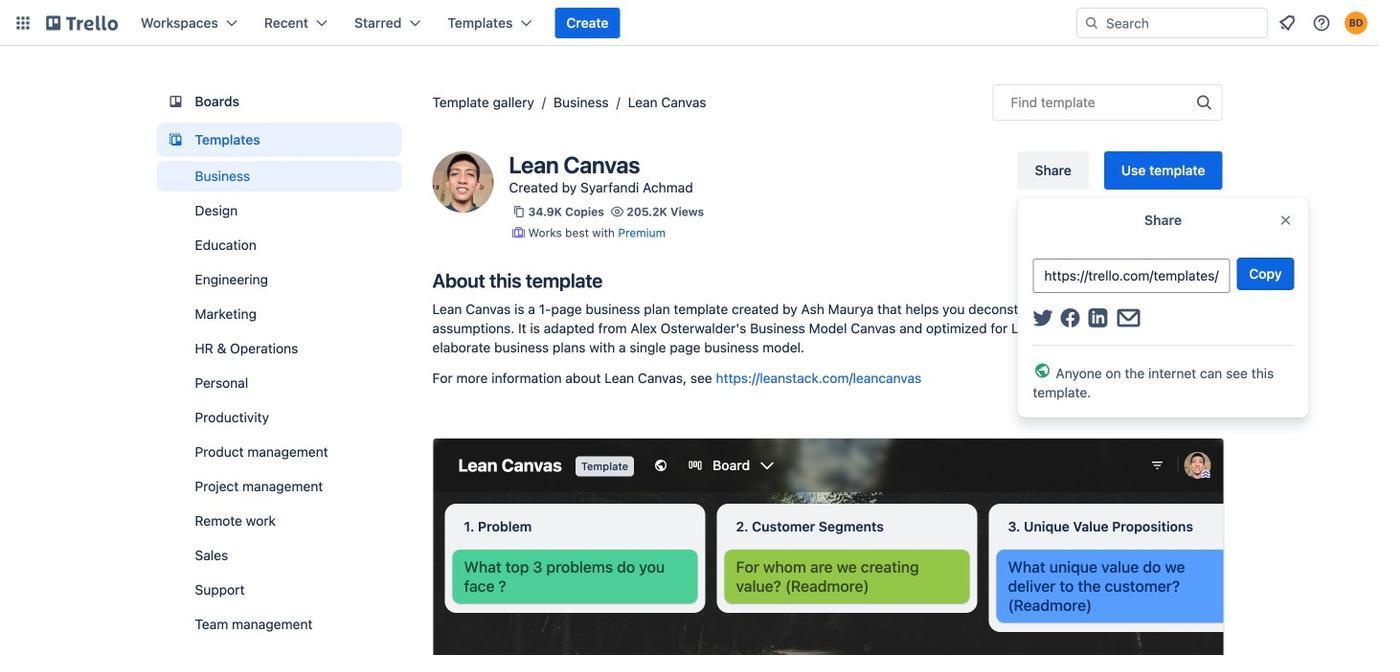 Task type: locate. For each thing, give the bounding box(es) containing it.
None field
[[993, 84, 1223, 121], [1034, 259, 1231, 293], [993, 84, 1223, 121], [1034, 259, 1231, 293]]

board image
[[164, 90, 187, 113]]

share on facebook image
[[1060, 309, 1080, 328]]

syarfandi achmad image
[[433, 151, 494, 213]]

Search field
[[1100, 9, 1268, 37]]

open information menu image
[[1313, 13, 1332, 33]]

sm image
[[509, 223, 529, 242]]



Task type: vqa. For each thing, say whether or not it's contained in the screenshot.
field
yes



Task type: describe. For each thing, give the bounding box(es) containing it.
email image
[[1118, 309, 1141, 328]]

template board image
[[164, 128, 187, 151]]

share on linkedin image
[[1089, 309, 1108, 328]]

back to home image
[[46, 8, 118, 38]]

0 notifications image
[[1276, 11, 1299, 34]]

search image
[[1085, 15, 1100, 31]]

close popover image
[[1279, 213, 1294, 228]]

share on twitter image
[[1034, 310, 1054, 327]]

primary element
[[0, 0, 1380, 46]]

barb dwyer (barbdwyer3) image
[[1345, 11, 1368, 34]]



